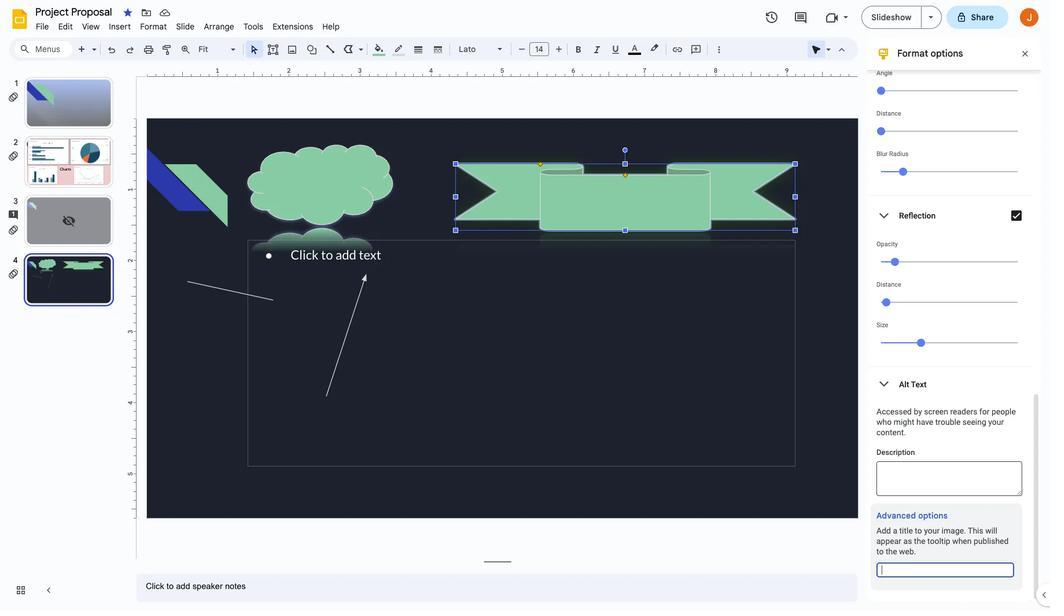 Task type: locate. For each thing, give the bounding box(es) containing it.
menu bar
[[31, 15, 344, 34]]

options
[[931, 48, 964, 60], [919, 511, 948, 522]]

format left slide
[[140, 21, 167, 32]]

menu bar banner
[[0, 0, 1051, 612]]

1 distance slider from the top
[[877, 118, 1023, 144]]

0 vertical spatial to
[[915, 527, 922, 536]]

your inside the 'accessed by screen readers for people who might have trouble seeing your content.'
[[989, 418, 1004, 427]]

1 horizontal spatial your
[[989, 418, 1004, 427]]

the right as
[[914, 537, 926, 546]]

Rename text field
[[31, 5, 119, 19]]

edit
[[58, 21, 73, 32]]

0 horizontal spatial your
[[924, 527, 940, 536]]

presentation options image
[[929, 16, 933, 19]]

shape image
[[305, 41, 319, 57]]

blur radius slider
[[877, 158, 1023, 185]]

your
[[989, 418, 1004, 427], [924, 527, 940, 536]]

0 vertical spatial your
[[989, 418, 1004, 427]]

distance image
[[877, 127, 886, 135]]

advanced options tab
[[877, 510, 948, 523]]

distance slider
[[877, 118, 1023, 144], [877, 289, 1023, 315]]

format inside section
[[898, 48, 929, 60]]

format options section
[[868, 0, 1041, 603]]

extensions
[[273, 21, 313, 32]]

options up angle slider in the right of the page
[[931, 48, 964, 60]]

size
[[877, 322, 889, 329]]

to
[[915, 527, 922, 536], [877, 548, 884, 557]]

slideshow
[[872, 12, 912, 23]]

format down slideshow button
[[898, 48, 929, 60]]

2 distance from the top
[[877, 281, 902, 289]]

0 vertical spatial distance
[[877, 110, 902, 118]]

text
[[911, 380, 927, 389]]

Star checkbox
[[120, 5, 136, 21]]

menu bar inside menu bar banner
[[31, 15, 344, 34]]

format
[[140, 21, 167, 32], [898, 48, 929, 60]]

image.
[[942, 527, 967, 536]]

options up image.
[[919, 511, 948, 522]]

have
[[917, 418, 934, 427]]

live pointer settings image
[[824, 42, 831, 46]]

Toggle reflection checkbox
[[1005, 204, 1029, 227]]

border dash list. line dash: solid selected. option
[[432, 41, 445, 57]]

distance for angle
[[877, 110, 902, 118]]

options inside tab
[[919, 511, 948, 522]]

0 vertical spatial format
[[140, 21, 167, 32]]

0 horizontal spatial format
[[140, 21, 167, 32]]

0 vertical spatial options
[[931, 48, 964, 60]]

1 vertical spatial the
[[886, 548, 898, 557]]

might
[[894, 418, 915, 427]]

distance up distance image
[[877, 110, 902, 118]]

1 vertical spatial distance
[[877, 281, 902, 289]]

add a title to your image. this will appear as the tooltip when published to the web.
[[877, 527, 1009, 557]]

tools menu item
[[239, 20, 268, 34]]

navigation
[[0, 65, 127, 612]]

1 horizontal spatial to
[[915, 527, 922, 536]]

share
[[972, 12, 994, 23]]

0 horizontal spatial the
[[886, 548, 898, 557]]

select line image
[[356, 42, 363, 46]]

1 distance from the top
[[877, 110, 902, 118]]

screen
[[925, 407, 949, 417]]

seeing
[[963, 418, 987, 427]]

slideshow button
[[862, 6, 922, 29]]

border color: dark 2 light gray 1 image
[[392, 41, 405, 56]]

1 vertical spatial distance slider
[[877, 289, 1023, 315]]

accessed
[[877, 407, 912, 417]]

Title field
[[877, 563, 1015, 578]]

help
[[323, 21, 340, 32]]

text color image
[[629, 41, 641, 55]]

opacity
[[877, 241, 898, 248]]

2 distance slider from the top
[[877, 289, 1023, 315]]

your down people
[[989, 418, 1004, 427]]

to right 'title'
[[915, 527, 922, 536]]

by
[[914, 407, 923, 417]]

1 vertical spatial to
[[877, 548, 884, 557]]

the down appear at bottom
[[886, 548, 898, 557]]

0 vertical spatial the
[[914, 537, 926, 546]]

description
[[877, 449, 915, 457]]

distance slider for size
[[877, 289, 1023, 315]]

format options application
[[0, 0, 1051, 612]]

alt text
[[899, 380, 927, 389]]

0 vertical spatial distance slider
[[877, 118, 1023, 144]]

1 horizontal spatial format
[[898, 48, 929, 60]]

tooltip
[[928, 537, 951, 546]]

extensions menu item
[[268, 20, 318, 34]]

add
[[877, 527, 891, 536]]

distance slider up blur radius slider
[[877, 118, 1023, 144]]

1 horizontal spatial the
[[914, 537, 926, 546]]

a
[[893, 527, 898, 536]]

distance up distance icon
[[877, 281, 902, 289]]

1 vertical spatial options
[[919, 511, 948, 522]]

format for format options
[[898, 48, 929, 60]]

to down appear at bottom
[[877, 548, 884, 557]]

your up the tooltip
[[924, 527, 940, 536]]

distance
[[877, 110, 902, 118], [877, 281, 902, 289]]

arrange menu item
[[199, 20, 239, 34]]

when
[[953, 537, 972, 546]]

1 vertical spatial your
[[924, 527, 940, 536]]

menu bar containing file
[[31, 15, 344, 34]]

1 vertical spatial format
[[898, 48, 929, 60]]

format inside menu item
[[140, 21, 167, 32]]

insert image image
[[286, 41, 299, 57]]

distance slider up size slider
[[877, 289, 1023, 315]]

options for advanced options
[[919, 511, 948, 522]]

people
[[992, 407, 1016, 417]]

border weight list. 1px selected. option
[[412, 41, 425, 57]]

the
[[914, 537, 926, 546], [886, 548, 898, 557]]



Task type: describe. For each thing, give the bounding box(es) containing it.
format for format
[[140, 21, 167, 32]]

readers
[[951, 407, 978, 417]]

content.
[[877, 428, 906, 438]]

help menu item
[[318, 20, 344, 34]]

insert
[[109, 21, 131, 32]]

0 horizontal spatial to
[[877, 548, 884, 557]]

for
[[980, 407, 990, 417]]

file
[[36, 21, 49, 32]]

format menu item
[[136, 20, 172, 34]]

mode and view toolbar
[[807, 38, 851, 61]]

advanced
[[877, 511, 916, 522]]

this
[[968, 527, 984, 536]]

alt
[[899, 380, 910, 389]]

distance image
[[883, 299, 891, 307]]

arrange
[[204, 21, 234, 32]]

angle
[[877, 69, 893, 77]]

who
[[877, 418, 892, 427]]

radius
[[890, 150, 909, 158]]

highlight color image
[[648, 41, 661, 55]]

navigation inside format options application
[[0, 65, 127, 612]]

will
[[986, 527, 998, 536]]

share button
[[947, 6, 1009, 29]]

distance for opacity
[[877, 281, 902, 289]]

blur radius
[[877, 150, 909, 158]]

main toolbar
[[72, 0, 728, 449]]

title
[[900, 527, 913, 536]]

distance slider for blur radius
[[877, 118, 1023, 144]]

new slide with layout image
[[89, 42, 97, 46]]

Menus field
[[14, 41, 72, 57]]

web.
[[900, 548, 917, 557]]

reflection
[[899, 211, 936, 221]]

published
[[974, 537, 1009, 546]]

Zoom text field
[[197, 41, 229, 57]]

reflection tab
[[868, 196, 1032, 236]]

angle slider
[[877, 77, 1023, 104]]

your inside "add a title to your image. this will appear as the tooltip when published to the web."
[[924, 527, 940, 536]]

as
[[904, 537, 912, 546]]

file menu item
[[31, 20, 54, 34]]

slide menu item
[[172, 20, 199, 34]]

size image
[[917, 339, 926, 347]]

advanced options
[[877, 511, 948, 522]]

blur radius image
[[899, 168, 908, 176]]

opacity image
[[891, 258, 899, 266]]

insert menu item
[[104, 20, 136, 34]]

opacity slider
[[877, 248, 1023, 275]]

fill color: light 2 #82c7a5, close to light cyan 1 image
[[372, 41, 386, 56]]

format options
[[898, 48, 964, 60]]

lato
[[459, 44, 476, 54]]

blur
[[877, 150, 888, 158]]

Font size field
[[530, 42, 554, 59]]

slide
[[176, 21, 195, 32]]

view
[[82, 21, 100, 32]]

accessed by screen readers for people who might have trouble seeing your content.
[[877, 407, 1016, 438]]

alt text tab
[[868, 368, 1032, 402]]

font list. lato selected. option
[[459, 41, 491, 57]]

edit menu item
[[54, 20, 77, 34]]

Zoom field
[[195, 41, 241, 58]]

appear
[[877, 537, 902, 546]]

trouble
[[936, 418, 961, 427]]

view menu item
[[77, 20, 104, 34]]

Description text field
[[877, 462, 1023, 497]]

tools
[[244, 21, 263, 32]]

options for format options
[[931, 48, 964, 60]]

Font size text field
[[530, 42, 549, 56]]

size slider
[[877, 329, 1023, 356]]

angle image
[[877, 87, 886, 95]]



Task type: vqa. For each thing, say whether or not it's contained in the screenshot.
the leftmost medium image
no



